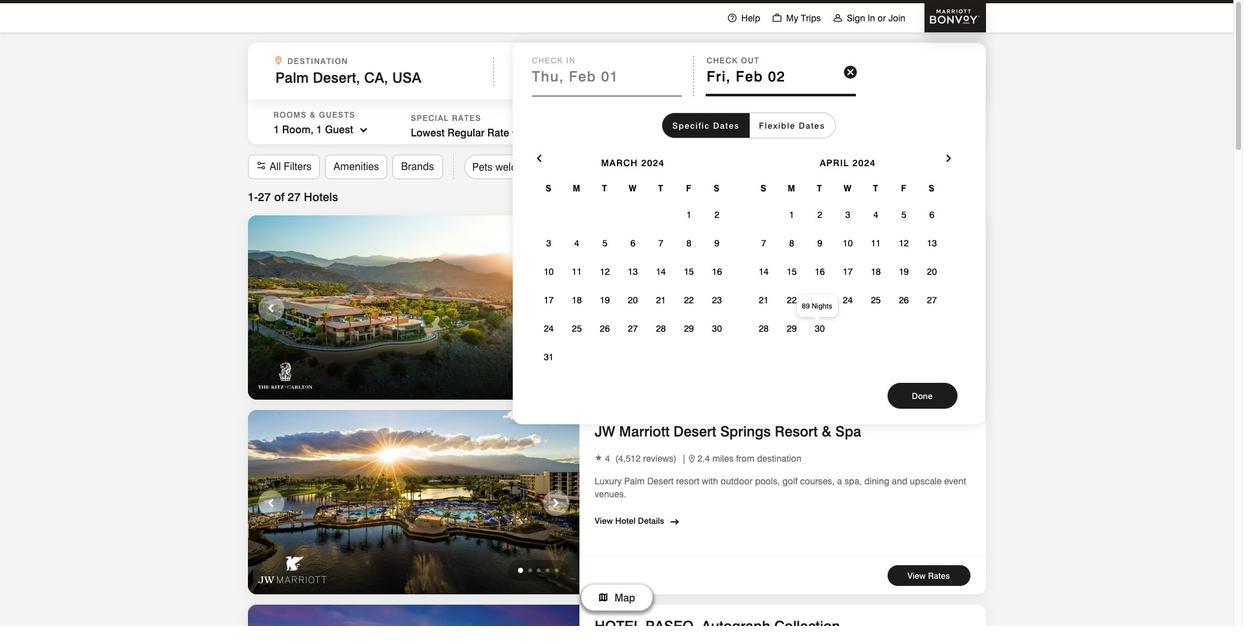 Task type: vqa. For each thing, say whether or not it's contained in the screenshot.


Task type: describe. For each thing, give the bounding box(es) containing it.
0 horizontal spatial 10
[[544, 267, 554, 277]]

flexible dates button
[[749, 113, 836, 139]]

1 horizontal spatial 13
[[927, 238, 937, 249]]

breakfast
[[604, 161, 647, 174]]

details for the view hotel details link
[[638, 322, 665, 332]]

1 29 from the left
[[684, 324, 694, 334]]

0 horizontal spatial fri,
[[686, 70, 707, 87]]

flexible
[[759, 120, 796, 131]]

1 9 from the left
[[715, 238, 720, 249]]

from for 5.7
[[744, 259, 762, 269]]

1 28 from the left
[[656, 324, 666, 334]]

check in thu, feb 01
[[532, 56, 619, 85]]

ritz-
[[623, 228, 652, 245]]

desert
[[770, 281, 795, 292]]

1 vertical spatial 24
[[544, 324, 554, 334]]

1,283 reviews )
[[626, 258, 684, 269]]

jw marriott brand icon image
[[258, 560, 327, 584]]

desert for marriott
[[674, 423, 717, 440]]

guests
[[319, 110, 355, 119]]

view hotel details for view hotel details button
[[595, 516, 665, 527]]

Destination text field
[[276, 69, 463, 86]]

a
[[837, 476, 842, 487]]

1 horizontal spatial 17
[[843, 267, 853, 277]]

view rates for luxury palm desert resort with outdoor pools, golf courses, a spa, dining and upscale event venues.
[[908, 571, 950, 582]]

next image for luxury palm desert resort with outdoor pools, golf courses, a spa, dining and upscale event venues.
[[548, 495, 564, 514]]

2 15 from the left
[[787, 267, 797, 277]]

the ritz-carlton brand icon image
[[258, 365, 312, 389]]

1 vertical spatial 13
[[628, 267, 638, 277]]

restaurants.
[[595, 294, 643, 305]]

amenities button
[[325, 155, 388, 179]]

1 up mirage
[[790, 210, 795, 220]]

free breakfast                 (9) button
[[572, 155, 671, 179]]

hotel exterior image
[[248, 606, 579, 627]]

done button
[[888, 383, 958, 409]]

rate
[[488, 127, 509, 139]]

1 up carlton,
[[687, 210, 692, 220]]

april
[[820, 158, 850, 168]]

check inside check in thu, feb 01
[[532, 56, 563, 65]]

row containing 7
[[750, 229, 946, 258]]

0 horizontal spatial 6
[[631, 238, 636, 249]]

amenities
[[334, 161, 379, 173]]

| for 1,283 reviews )
[[689, 259, 694, 269]]

1 horizontal spatial 12
[[899, 238, 909, 249]]

f for april 2024
[[901, 183, 907, 194]]

jw
[[595, 423, 615, 440]]

specific dates button
[[662, 113, 750, 139]]

1 vertical spatial 11
[[572, 267, 582, 277]]

2 s from the left
[[714, 183, 720, 194]]

jw marriott desert springs resort & spa
[[595, 423, 861, 440]]

0 horizontal spatial &
[[310, 110, 316, 119]]

1 8 from the left
[[687, 238, 692, 249]]

(9)
[[650, 161, 662, 174]]

or
[[878, 13, 886, 23]]

stunning
[[732, 281, 767, 292]]

my trips
[[787, 13, 821, 23]]

1 down rooms
[[274, 123, 279, 136]]

1 t from the left
[[602, 183, 608, 194]]

view rates button for luxury palm desert resort with outdoor pools, golf courses, a spa, dining and upscale event venues.
[[888, 566, 971, 587]]

0 horizontal spatial 3
[[546, 238, 551, 249]]

xs image
[[689, 455, 695, 464]]

distance
[[921, 189, 968, 203]]

1 horizontal spatial 19
[[899, 267, 909, 277]]

1 horizontal spatial 20
[[927, 267, 937, 277]]

spa, inside luxury palm desert resort with outdoor pools, golf courses, a spa, dining and upscale event venues.
[[845, 476, 862, 487]]

1 vertical spatial 20
[[628, 295, 638, 306]]

done
[[912, 391, 933, 402]]

view hotel details link
[[595, 317, 665, 333]]

2 22 from the left
[[787, 295, 797, 306]]

2 23 from the left
[[815, 295, 825, 306]]

event
[[944, 476, 966, 487]]

2 for 11
[[818, 210, 823, 220]]

0 vertical spatial 24
[[843, 295, 853, 306]]

1,283
[[626, 258, 648, 269]]

4 s from the left
[[929, 183, 935, 194]]

1 horizontal spatial 4
[[605, 454, 610, 464]]

destination for 5.7 miles from destination
[[765, 259, 809, 269]]

2.4
[[698, 454, 710, 465]]

the ritz-carlton, rancho mirage
[[595, 228, 807, 245]]

1 horizontal spatial )
[[681, 258, 684, 269]]

2024 for march 2024
[[642, 158, 665, 168]]

hotels
[[304, 190, 338, 204]]

brands
[[401, 161, 434, 173]]

specific
[[673, 120, 710, 131]]

pets
[[472, 161, 493, 174]]

luxury hotel in palm springs with stunning desert views, spa, pools, club lounge and restaurants.
[[595, 281, 938, 305]]

check out fri, feb 02 down help
[[707, 56, 786, 85]]

my trips button
[[766, 0, 827, 33]]

1 down rooms & guests
[[316, 123, 322, 136]]

palm inside luxury palm desert resort with outdoor pools, golf courses, a spa, dining and upscale event venues.
[[624, 476, 645, 487]]

special
[[411, 113, 449, 123]]

2.4 miles from destination
[[698, 454, 802, 465]]

4,512
[[618, 454, 641, 464]]

3 s from the left
[[761, 183, 767, 194]]

regular
[[448, 127, 485, 139]]

5.7 miles from destination
[[705, 259, 809, 269]]

resort
[[775, 423, 818, 440]]

1 vertical spatial 18
[[572, 295, 582, 306]]

0 horizontal spatial 25
[[572, 324, 582, 334]]

lowest
[[411, 127, 445, 139]]

m for march 2024
[[573, 183, 581, 194]]

pools, inside luxury palm desert resort with outdoor pools, golf courses, a spa, dining and upscale event venues.
[[755, 476, 780, 487]]

destination
[[288, 56, 348, 66]]

1 horizontal spatial 6
[[930, 210, 935, 220]]

marriott
[[619, 423, 670, 440]]

in
[[647, 281, 654, 292]]

upscale
[[910, 476, 942, 487]]

retreat to rancho mirage image
[[248, 216, 579, 402]]

rates for luxury hotel in palm springs with stunning desert views, spa, pools, club lounge and restaurants.
[[928, 376, 950, 387]]

1 vertical spatial 12
[[600, 267, 610, 277]]

hotel
[[624, 281, 644, 292]]

view for luxury hotel in palm springs with stunning desert views, spa, pools, club lounge and restaurants. view rates button
[[908, 376, 926, 387]]

2 7 from the left
[[761, 238, 766, 249]]

march
[[601, 158, 638, 168]]

89 nights
[[802, 302, 833, 311]]

map image
[[598, 591, 609, 601]]

row containing 24
[[535, 315, 731, 343]]

pools, inside the luxury hotel in palm springs with stunning desert views, spa, pools, club lounge and restaurants.
[[845, 281, 870, 292]]

1 vertical spatial 17
[[544, 295, 554, 306]]

(
[[615, 454, 618, 464]]

w for april
[[844, 183, 852, 194]]

lowest regular rate button
[[411, 126, 509, 141]]

free
[[580, 161, 601, 174]]

2 t from the left
[[658, 183, 664, 194]]

-
[[254, 190, 258, 204]]

1 horizontal spatial feb
[[710, 70, 735, 87]]

sign
[[847, 13, 866, 23]]

with inside luxury palm desert resort with outdoor pools, golf courses, a spa, dining and upscale event venues.
[[702, 476, 718, 487]]

4 ( 4,512 reviews )
[[605, 454, 677, 464]]

4.2
[[605, 258, 618, 269]]

rancho
[[708, 228, 758, 245]]

row containing 21
[[750, 286, 946, 315]]

2 21 from the left
[[759, 295, 769, 306]]

spa
[[836, 423, 861, 440]]

grid containing april 2024
[[750, 141, 946, 343]]

1 horizontal spatial 11
[[871, 238, 881, 249]]

help link
[[722, 0, 766, 33]]

next image for luxury hotel in palm springs with stunning desert views, spa, pools, club lounge and restaurants.
[[548, 300, 564, 319]]

row containing 10
[[535, 258, 731, 286]]

golf
[[783, 476, 798, 487]]

0 vertical spatial 18
[[871, 267, 881, 277]]

all
[[270, 161, 281, 173]]

courses,
[[800, 476, 835, 487]]

filters
[[284, 161, 312, 173]]

all filters
[[270, 161, 312, 173]]

dropdown down image
[[509, 126, 522, 141]]

trips
[[801, 13, 821, 23]]

2 8 from the left
[[790, 238, 795, 249]]

0 vertical spatial 5
[[902, 210, 907, 220]]

join
[[889, 13, 906, 23]]

1 vertical spatial 4
[[575, 238, 580, 249]]

all filters button
[[248, 155, 320, 179]]

resort
[[676, 476, 700, 487]]

of
[[274, 190, 285, 204]]

2 30 from the left
[[815, 324, 825, 334]]

lounge
[[892, 281, 920, 292]]

1 7 from the left
[[659, 238, 664, 249]]

1 22 from the left
[[684, 295, 694, 306]]



Task type: locate. For each thing, give the bounding box(es) containing it.
6
[[930, 210, 935, 220], [631, 238, 636, 249]]

destination for 2.4 miles from destination
[[757, 454, 802, 465]]

6 down distance
[[930, 210, 935, 220]]

1 vertical spatial rates
[[928, 571, 950, 582]]

1 f from the left
[[686, 183, 692, 194]]

2 up rancho
[[715, 210, 720, 220]]

dates inside specific dates button
[[713, 120, 740, 131]]

0 vertical spatial and
[[923, 281, 938, 292]]

thin image inside my trips button
[[772, 13, 783, 23]]

thu,
[[532, 68, 564, 85]]

sign in or join
[[847, 13, 906, 23]]

by
[[901, 189, 915, 203]]

1 vertical spatial miles
[[713, 454, 734, 465]]

1 grid from the left
[[535, 141, 731, 372]]

feb up 'specific dates'
[[710, 70, 735, 87]]

7
[[659, 238, 664, 249], [761, 238, 766, 249]]

1 vertical spatial view hotel details
[[595, 516, 665, 527]]

miles for 2.4
[[713, 454, 734, 465]]

1 vertical spatial details
[[638, 516, 665, 527]]

1 horizontal spatial 24
[[843, 295, 853, 306]]

1 14 from the left
[[656, 267, 666, 277]]

1 horizontal spatial row group
[[750, 201, 946, 343]]

2 f from the left
[[901, 183, 907, 194]]

miles for 5.7
[[720, 259, 741, 269]]

sort by
[[876, 189, 915, 203]]

0 vertical spatial palm
[[657, 281, 677, 292]]

dates for flexible dates
[[799, 120, 825, 131]]

destination up the golf
[[757, 454, 802, 465]]

view hotel details inside button
[[595, 516, 665, 527]]

outdoor
[[721, 476, 753, 487]]

row
[[535, 176, 731, 201], [750, 176, 946, 201], [535, 201, 731, 229], [750, 201, 946, 229], [535, 229, 731, 258], [750, 229, 946, 258], [535, 258, 731, 286], [750, 258, 946, 286], [535, 286, 731, 315], [750, 286, 946, 315], [535, 315, 731, 343], [750, 315, 946, 343]]

22
[[684, 295, 694, 306], [787, 295, 797, 306]]

1 room, 1 guest button
[[274, 123, 370, 137]]

9 up 5.7
[[715, 238, 720, 249]]

1 vertical spatial destination
[[757, 454, 802, 465]]

t left by
[[873, 183, 879, 194]]

0 vertical spatial destination
[[765, 259, 809, 269]]

0 vertical spatial view rates
[[908, 376, 950, 387]]

luxury inside the luxury hotel in palm springs with stunning desert views, spa, pools, club lounge and restaurants.
[[595, 281, 622, 292]]

2 w from the left
[[844, 183, 852, 194]]

desert inside button
[[674, 423, 717, 440]]

0 horizontal spatial 02
[[739, 70, 755, 87]]

1 luxury from the top
[[595, 281, 622, 292]]

sign in or join button
[[827, 0, 912, 33]]

hotel for view hotel details button
[[615, 516, 636, 527]]

thin image for my
[[772, 13, 783, 23]]

14 up "stunning"
[[759, 267, 769, 277]]

10 left 4.2
[[544, 267, 554, 277]]

miles
[[720, 259, 741, 269], [713, 454, 734, 465]]

flexible dates
[[759, 120, 825, 131]]

luxury up restaurants.
[[595, 281, 622, 292]]

view rates link for luxury hotel in palm springs with stunning desert views, spa, pools, club lounge and restaurants.
[[888, 371, 971, 392]]

1 view rates from the top
[[908, 376, 950, 387]]

1 vertical spatial previous image
[[263, 495, 279, 514]]

12 up lounge
[[899, 238, 909, 249]]

13 down distance
[[927, 238, 937, 249]]

) left xs 'image'
[[674, 454, 677, 464]]

7 up 5.7 miles from destination
[[761, 238, 766, 249]]

1 next image from the top
[[548, 300, 564, 319]]

f for march 2024
[[686, 183, 692, 194]]

s right by
[[929, 183, 935, 194]]

brands button
[[393, 155, 443, 179]]

4 t from the left
[[873, 183, 879, 194]]

1 horizontal spatial 26
[[899, 295, 909, 306]]

m for april 2024
[[788, 183, 796, 194]]

3 down april 2024
[[846, 210, 851, 220]]

details for view hotel details button
[[638, 516, 665, 527]]

hotel for the view hotel details link
[[615, 322, 636, 332]]

0 horizontal spatial 5
[[603, 238, 608, 249]]

sunsets image
[[248, 411, 579, 597]]

0 vertical spatial 20
[[927, 267, 937, 277]]

pools,
[[845, 281, 870, 292], [755, 476, 780, 487]]

dates inside flexible dates button
[[799, 120, 825, 131]]

1 horizontal spatial fri,
[[707, 68, 731, 85]]

1 row group from the left
[[535, 201, 731, 372]]

1 horizontal spatial 21
[[759, 295, 769, 306]]

2 view hotel details from the top
[[595, 516, 665, 527]]

02 up "flexible"
[[768, 68, 786, 85]]

28
[[656, 324, 666, 334], [759, 324, 769, 334]]

luxury inside luxury palm desert resort with outdoor pools, golf courses, a spa, dining and upscale event venues.
[[595, 476, 622, 487]]

2 2024 from the left
[[853, 158, 876, 168]]

2 grid from the left
[[750, 141, 946, 343]]

1 horizontal spatial 25
[[871, 295, 881, 306]]

1 vertical spatial view rates button
[[888, 566, 971, 587]]

mirage
[[762, 228, 807, 245]]

1 horizontal spatial &
[[822, 423, 832, 440]]

2024 for april 2024
[[853, 158, 876, 168]]

view rates link for luxury palm desert resort with outdoor pools, golf courses, a spa, dining and upscale event venues.
[[888, 566, 971, 587]]

2 29 from the left
[[787, 324, 797, 334]]

details down 4 ( 4,512 reviews )
[[638, 516, 665, 527]]

0 vertical spatial 19
[[899, 267, 909, 277]]

0 vertical spatial reviews
[[651, 258, 681, 269]]

0 horizontal spatial feb
[[569, 68, 597, 85]]

club
[[872, 281, 890, 292]]

1 horizontal spatial m
[[788, 183, 796, 194]]

specific dates
[[673, 120, 740, 131]]

1 horizontal spatial 2
[[818, 210, 823, 220]]

4
[[874, 210, 879, 220], [575, 238, 580, 249], [605, 454, 610, 464]]

1 16 from the left
[[712, 267, 722, 277]]

grid
[[535, 141, 731, 372], [750, 141, 946, 343]]

rates for luxury palm desert resort with outdoor pools, golf courses, a spa, dining and upscale event venues.
[[928, 571, 950, 582]]

10 right mirage
[[843, 238, 853, 249]]

None search field
[[248, 43, 986, 425]]

my
[[787, 13, 799, 23]]

view for the view hotel details link
[[595, 322, 613, 332]]

1 vertical spatial 10
[[544, 267, 554, 277]]

previous image for luxury hotel in palm springs with stunning desert views, spa, pools, club lounge and restaurants.
[[263, 300, 279, 319]]

0 vertical spatial with
[[713, 281, 730, 292]]

1 vertical spatial desert
[[647, 476, 674, 487]]

spa, right the a
[[845, 476, 862, 487]]

14 right 1,283
[[656, 267, 666, 277]]

0 horizontal spatial 4
[[575, 238, 580, 249]]

2024
[[642, 158, 665, 168], [853, 158, 876, 168]]

2 down the april
[[818, 210, 823, 220]]

details inside button
[[638, 516, 665, 527]]

2 9 from the left
[[818, 238, 823, 249]]

view hotel details for the view hotel details link
[[595, 322, 665, 332]]

desert inside luxury palm desert resort with outdoor pools, golf courses, a spa, dining and upscale event venues.
[[647, 476, 674, 487]]

2 previous image from the top
[[263, 495, 279, 514]]

miles right 5.7
[[720, 259, 741, 269]]

| left xs 'image'
[[682, 454, 687, 465]]

1 vertical spatial 19
[[600, 295, 610, 306]]

1 21 from the left
[[656, 295, 666, 306]]

palm down '4,512'
[[624, 476, 645, 487]]

26
[[899, 295, 909, 306], [600, 324, 610, 334]]

29 right the view hotel details link
[[684, 324, 694, 334]]

31
[[544, 352, 554, 363]]

1 horizontal spatial 9
[[818, 238, 823, 249]]

1 30 from the left
[[712, 324, 722, 334]]

lowest regular rate
[[411, 127, 509, 139]]

grid containing march 2024
[[535, 141, 731, 372]]

view rates button for luxury hotel in palm springs with stunning desert views, spa, pools, club lounge and restaurants.
[[888, 371, 971, 392]]

1 horizontal spatial 23
[[815, 295, 825, 306]]

2 view rates link from the top
[[888, 566, 971, 587]]

feb inside check in thu, feb 01
[[569, 68, 597, 85]]

row group for march
[[535, 201, 731, 372]]

thin image
[[727, 13, 738, 23]]

springs up 2.4 miles from destination
[[720, 423, 771, 440]]

hotel inside button
[[615, 516, 636, 527]]

1 rates from the top
[[928, 376, 950, 387]]

pools, left the club
[[845, 281, 870, 292]]

previous image
[[263, 300, 279, 319], [263, 495, 279, 514]]

0 vertical spatial 26
[[899, 295, 909, 306]]

1 w from the left
[[629, 183, 637, 194]]

1 horizontal spatial pools,
[[845, 281, 870, 292]]

0 horizontal spatial 2024
[[642, 158, 665, 168]]

2 2 from the left
[[818, 210, 823, 220]]

1 details from the top
[[638, 322, 665, 332]]

1 vertical spatial and
[[892, 476, 908, 487]]

0 horizontal spatial row group
[[535, 201, 731, 372]]

dates right specific
[[713, 120, 740, 131]]

1 previous image from the top
[[263, 300, 279, 319]]

1 left of
[[248, 190, 254, 204]]

with inside the luxury hotel in palm springs with stunning desert views, spa, pools, club lounge and restaurants.
[[713, 281, 730, 292]]

2 horizontal spatial feb
[[736, 68, 763, 85]]

9
[[715, 238, 720, 249], [818, 238, 823, 249]]

dates right "flexible"
[[799, 120, 825, 131]]

89
[[802, 302, 810, 311]]

row group
[[535, 201, 731, 372], [750, 201, 946, 343]]

1 hotel from the top
[[615, 322, 636, 332]]

None field
[[276, 69, 478, 86]]

feb down in
[[569, 68, 597, 85]]

f right sort
[[901, 183, 907, 194]]

view rates
[[908, 376, 950, 387], [908, 571, 950, 582]]

0 vertical spatial 3
[[846, 210, 851, 220]]

0 vertical spatial 12
[[899, 238, 909, 249]]

0 vertical spatial luxury
[[595, 281, 622, 292]]

1 horizontal spatial 14
[[759, 267, 769, 277]]

1 vertical spatial reviews
[[643, 454, 674, 464]]

0 horizontal spatial and
[[892, 476, 908, 487]]

18 up the club
[[871, 267, 881, 277]]

check out fri, feb 02 down thin image at the right top of page
[[686, 55, 755, 87]]

out
[[736, 55, 755, 65], [741, 56, 760, 65]]

1 2 from the left
[[715, 210, 720, 220]]

2 next image from the top
[[548, 495, 564, 514]]

0 horizontal spatial 12
[[600, 267, 610, 277]]

13
[[927, 238, 937, 249], [628, 267, 638, 277]]

24 right nights
[[843, 295, 853, 306]]

thin image left sign
[[833, 13, 843, 23]]

2 horizontal spatial 4
[[874, 210, 879, 220]]

01
[[601, 68, 619, 85]]

w down april 2024
[[844, 183, 852, 194]]

reviews
[[651, 258, 681, 269], [643, 454, 674, 464]]

5 up 4.2
[[603, 238, 608, 249]]

21 down "stunning"
[[759, 295, 769, 306]]

thin image for sign
[[833, 13, 843, 23]]

2 14 from the left
[[759, 267, 769, 277]]

details down in on the right of the page
[[638, 322, 665, 332]]

29
[[684, 324, 694, 334], [787, 324, 797, 334]]

1 horizontal spatial dates
[[799, 120, 825, 131]]

palm
[[657, 281, 677, 292], [624, 476, 645, 487]]

check
[[702, 55, 733, 65], [532, 56, 563, 65], [707, 56, 738, 65]]

view for view hotel details button
[[595, 516, 613, 527]]

1 vertical spatial 5
[[603, 238, 608, 249]]

0 horizontal spatial 23
[[712, 295, 722, 306]]

row containing 17
[[535, 286, 731, 315]]

0 vertical spatial next image
[[548, 300, 564, 319]]

details
[[638, 322, 665, 332], [638, 516, 665, 527]]

6 up 1,283
[[631, 238, 636, 249]]

21 down 1,283 reviews )
[[656, 295, 666, 306]]

row containing 14
[[750, 258, 946, 286]]

s up mirage
[[761, 183, 767, 194]]

view for luxury palm desert resort with outdoor pools, golf courses, a spa, dining and upscale event venues. view rates button
[[908, 571, 926, 582]]

desert
[[674, 423, 717, 440], [647, 476, 674, 487]]

11 left 4.2
[[572, 267, 582, 277]]

1 horizontal spatial 5
[[902, 210, 907, 220]]

0 vertical spatial &
[[310, 110, 316, 119]]

0 horizontal spatial 17
[[544, 295, 554, 306]]

thin image
[[772, 13, 783, 23], [833, 13, 843, 23]]

0 horizontal spatial 30
[[712, 324, 722, 334]]

desert for palm
[[647, 476, 674, 487]]

s up rancho
[[714, 183, 720, 194]]

springs inside the luxury hotel in palm springs with stunning desert views, spa, pools, club lounge and restaurants.
[[680, 281, 711, 292]]

2 16 from the left
[[815, 267, 825, 277]]

destination
[[765, 259, 809, 269], [757, 454, 802, 465]]

1 vertical spatial pools,
[[755, 476, 780, 487]]

rooms
[[274, 110, 307, 119]]

from for 2.4
[[736, 454, 755, 465]]

from up "stunning"
[[744, 259, 762, 269]]

1 horizontal spatial 02
[[768, 68, 786, 85]]

1 room, 1 guest
[[274, 123, 353, 136]]

0 vertical spatial 10
[[843, 238, 853, 249]]

24
[[843, 295, 853, 306], [544, 324, 554, 334]]

0 horizontal spatial m
[[573, 183, 581, 194]]

view inside button
[[595, 516, 613, 527]]

0 horizontal spatial 26
[[600, 324, 610, 334]]

0 horizontal spatial 21
[[656, 295, 666, 306]]

hotel
[[615, 322, 636, 332], [615, 516, 636, 527]]

1 vertical spatial luxury
[[595, 476, 622, 487]]

0 horizontal spatial 9
[[715, 238, 720, 249]]

check out fri, feb 02
[[686, 55, 755, 87], [707, 56, 786, 85]]

row containing 28
[[750, 315, 946, 343]]

special rates
[[411, 113, 481, 123]]

previous image for luxury palm desert resort with outdoor pools, golf courses, a spa, dining and upscale event venues.
[[263, 495, 279, 514]]

palm inside the luxury hotel in palm springs with stunning desert views, spa, pools, club lounge and restaurants.
[[657, 281, 677, 292]]

1 thin image from the left
[[772, 13, 783, 23]]

3 left the
[[546, 238, 551, 249]]

hotel down venues.
[[615, 516, 636, 527]]

1 s from the left
[[546, 183, 552, 194]]

2 rates from the top
[[928, 571, 950, 582]]

fri, up specific
[[686, 70, 707, 87]]

11
[[871, 238, 881, 249], [572, 267, 582, 277]]

1 horizontal spatial 30
[[815, 324, 825, 334]]

1 view rates button from the top
[[888, 371, 971, 392]]

luxury palm desert resort with outdoor pools, golf courses, a spa, dining and upscale event venues.
[[595, 476, 966, 500]]

and inside luxury palm desert resort with outdoor pools, golf courses, a spa, dining and upscale event venues.
[[892, 476, 908, 487]]

3 t from the left
[[817, 183, 823, 194]]

2 view rates button from the top
[[888, 566, 971, 587]]

4 left the (
[[605, 454, 610, 464]]

the ritz-carlton, rancho mirage link
[[595, 226, 807, 248]]

miles right 2.4
[[713, 454, 734, 465]]

w for march
[[629, 183, 637, 194]]

0 vertical spatial 17
[[843, 267, 853, 277]]

dining
[[865, 476, 890, 487]]

view hotel details down venues.
[[595, 516, 665, 527]]

11 up the club
[[871, 238, 881, 249]]

30 down nights
[[815, 324, 825, 334]]

desert up xs 'image'
[[674, 423, 717, 440]]

5.7
[[705, 259, 718, 269]]

springs down 5.7
[[680, 281, 711, 292]]

t down (9)
[[658, 183, 664, 194]]

1 horizontal spatial 2024
[[853, 158, 876, 168]]

sort
[[876, 189, 898, 203]]

feb
[[569, 68, 597, 85], [736, 68, 763, 85], [710, 70, 735, 87]]

2 m from the left
[[788, 183, 796, 194]]

from
[[744, 259, 762, 269], [736, 454, 755, 465]]

view
[[595, 322, 613, 332], [908, 376, 926, 387], [595, 516, 613, 527], [908, 571, 926, 582]]

0 vertical spatial previous image
[[263, 300, 279, 319]]

and right lounge
[[923, 281, 938, 292]]

1 vertical spatial 26
[[600, 324, 610, 334]]

april 2024
[[820, 158, 876, 168]]

m up mirage
[[788, 183, 796, 194]]

26 down restaurants.
[[600, 324, 610, 334]]

12 up restaurants.
[[600, 267, 610, 277]]

1 vertical spatial from
[[736, 454, 755, 465]]

4 down sort
[[874, 210, 879, 220]]

view hotel details button
[[595, 511, 668, 528]]

reviews right '4,512'
[[643, 454, 674, 464]]

views,
[[798, 281, 823, 292]]

2 view rates from the top
[[908, 571, 950, 582]]

row group for april
[[750, 201, 946, 343]]

view hotel details
[[595, 322, 665, 332], [595, 516, 665, 527]]

| left 5.7
[[689, 259, 694, 269]]

destination up desert
[[765, 259, 809, 269]]

5
[[902, 210, 907, 220], [603, 238, 608, 249]]

rates
[[452, 113, 481, 123]]

and right dining
[[892, 476, 908, 487]]

1 horizontal spatial 3
[[846, 210, 851, 220]]

1 23 from the left
[[712, 295, 722, 306]]

spa, inside the luxury hotel in palm springs with stunning desert views, spa, pools, club lounge and restaurants.
[[825, 281, 842, 292]]

25 left the view hotel details link
[[572, 324, 582, 334]]

spa,
[[825, 281, 842, 292], [845, 476, 862, 487]]

22 left "89"
[[787, 295, 797, 306]]

1 vertical spatial view rates
[[908, 571, 950, 582]]

20
[[927, 267, 937, 277], [628, 295, 638, 306]]

2 vertical spatial 4
[[605, 454, 610, 464]]

reviews up in on the right of the page
[[651, 258, 681, 269]]

pools, left the golf
[[755, 476, 780, 487]]

map
[[615, 593, 636, 605]]

16 down the ritz-carlton, rancho mirage 'link'
[[712, 267, 722, 277]]

23 down 5.7
[[712, 295, 722, 306]]

thin image left my
[[772, 13, 783, 23]]

1 - 27 of 27 hotels
[[248, 190, 338, 204]]

13 up "hotel"
[[628, 267, 638, 277]]

distance button
[[921, 188, 986, 205]]

f up carlton,
[[686, 183, 692, 194]]

1 horizontal spatial f
[[901, 183, 907, 194]]

21
[[656, 295, 666, 306], [759, 295, 769, 306]]

(13)
[[540, 161, 558, 174]]

s image
[[256, 160, 267, 174]]

2 28 from the left
[[759, 324, 769, 334]]

view rates for luxury hotel in palm springs with stunning desert views, spa, pools, club lounge and restaurants.
[[908, 376, 950, 387]]

fri, up 'specific dates'
[[707, 68, 731, 85]]

room,
[[282, 123, 314, 136]]

26 down lounge
[[899, 295, 909, 306]]

from up outdoor
[[736, 454, 755, 465]]

22 down 1,283 reviews )
[[684, 295, 694, 306]]

15 left 5.7
[[684, 267, 694, 277]]

1 horizontal spatial 18
[[871, 267, 881, 277]]

palm right in on the right of the page
[[657, 281, 677, 292]]

0 horizontal spatial 22
[[684, 295, 694, 306]]

0 horizontal spatial 19
[[600, 295, 610, 306]]

0 horizontal spatial pools,
[[755, 476, 780, 487]]

) down carlton,
[[681, 258, 684, 269]]

)
[[681, 258, 684, 269], [674, 454, 677, 464]]

29 down desert
[[787, 324, 797, 334]]

1 horizontal spatial and
[[923, 281, 938, 292]]

1 m from the left
[[573, 183, 581, 194]]

thin image inside the sign in or join button
[[833, 13, 843, 23]]

1 vertical spatial )
[[674, 454, 677, 464]]

& left spa on the right bottom
[[822, 423, 832, 440]]

1 vertical spatial palm
[[624, 476, 645, 487]]

1 view rates link from the top
[[888, 371, 971, 392]]

with right resort
[[702, 476, 718, 487]]

luxury for luxury palm desert resort with outdoor pools, golf courses, a spa, dining and upscale event venues.
[[595, 476, 622, 487]]

2 dates from the left
[[799, 120, 825, 131]]

1 horizontal spatial thin image
[[833, 13, 843, 23]]

7 up 1,283 reviews )
[[659, 238, 664, 249]]

30 down the luxury hotel in palm springs with stunning desert views, spa, pools, club lounge and restaurants.
[[712, 324, 722, 334]]

next image
[[548, 300, 564, 319], [548, 495, 564, 514]]

in
[[566, 56, 576, 65]]

next image left venues.
[[548, 495, 564, 514]]

venues.
[[595, 489, 626, 500]]

5 down by
[[902, 210, 907, 220]]

2 luxury from the top
[[595, 476, 622, 487]]

1 2024 from the left
[[642, 158, 665, 168]]

2 hotel from the top
[[615, 516, 636, 527]]

2 thin image from the left
[[833, 13, 843, 23]]

1 vertical spatial with
[[702, 476, 718, 487]]

0 horizontal spatial grid
[[535, 141, 731, 372]]

help
[[742, 13, 761, 23]]

luxury up venues.
[[595, 476, 622, 487]]

luxury for luxury hotel in palm springs with stunning desert views, spa, pools, club lounge and restaurants.
[[595, 281, 622, 292]]

1 horizontal spatial 7
[[761, 238, 766, 249]]

view hotel details down restaurants.
[[595, 322, 665, 332]]

15 up desert
[[787, 267, 797, 277]]

| for )
[[682, 454, 687, 465]]

2 for 7
[[715, 210, 720, 220]]

0 horizontal spatial 28
[[656, 324, 666, 334]]

and inside the luxury hotel in palm springs with stunning desert views, spa, pools, club lounge and restaurants.
[[923, 281, 938, 292]]

1 view hotel details from the top
[[595, 322, 665, 332]]

1 horizontal spatial springs
[[720, 423, 771, 440]]

w down breakfast
[[629, 183, 637, 194]]

springs inside button
[[720, 423, 771, 440]]

dropdown down image
[[353, 123, 370, 137]]

2 row group from the left
[[750, 201, 946, 343]]

27
[[258, 190, 271, 204], [288, 190, 301, 204], [927, 295, 937, 306], [628, 324, 638, 334]]

pets welcome                 (13)
[[472, 161, 558, 174]]

& inside button
[[822, 423, 832, 440]]

map button
[[581, 585, 653, 611]]

1 dates from the left
[[713, 120, 740, 131]]

2 details from the top
[[638, 516, 665, 527]]

25
[[871, 295, 881, 306], [572, 324, 582, 334]]

with down 5.7
[[713, 281, 730, 292]]

dates for specific dates
[[713, 120, 740, 131]]

0 vertical spatial miles
[[720, 259, 741, 269]]

jw marriott desert springs resort & spa button
[[595, 421, 865, 444]]

next image up 31
[[548, 300, 564, 319]]

1 15 from the left
[[684, 267, 694, 277]]

hotel down restaurants.
[[615, 322, 636, 332]]

march 2024
[[601, 158, 665, 168]]

0 vertical spatial springs
[[680, 281, 711, 292]]

none search field containing thu, feb 01
[[248, 43, 986, 425]]

0 vertical spatial rates
[[928, 376, 950, 387]]

row containing 3
[[535, 229, 731, 258]]



